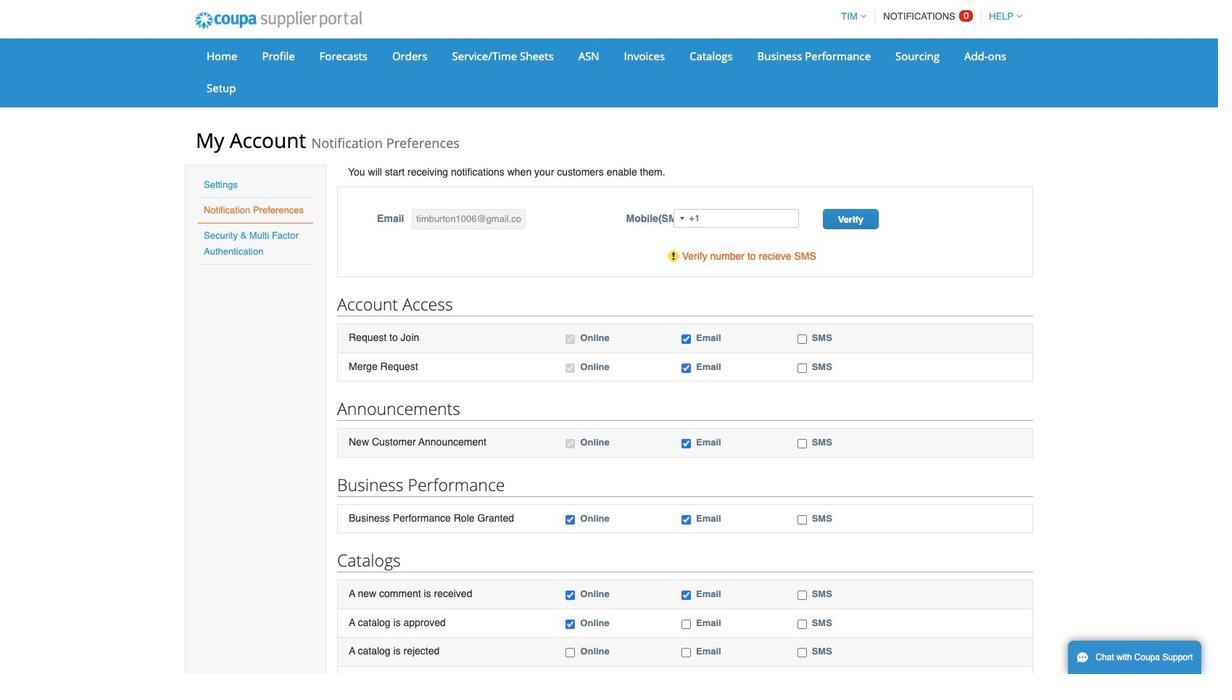 Task type: locate. For each thing, give the bounding box(es) containing it.
Telephone country code field
[[675, 210, 689, 227]]

None checkbox
[[566, 334, 576, 344], [682, 334, 691, 344], [798, 334, 807, 344], [566, 363, 576, 373], [566, 515, 576, 524], [682, 515, 691, 524], [566, 591, 576, 600], [798, 591, 807, 600], [566, 619, 576, 629], [682, 619, 691, 629], [798, 619, 807, 629], [566, 334, 576, 344], [682, 334, 691, 344], [798, 334, 807, 344], [566, 363, 576, 373], [566, 515, 576, 524], [682, 515, 691, 524], [566, 591, 576, 600], [798, 591, 807, 600], [566, 619, 576, 629], [682, 619, 691, 629], [798, 619, 807, 629]]

telephone country code image
[[681, 217, 685, 220]]

None text field
[[412, 209, 526, 229]]

navigation
[[835, 2, 1023, 30]]

None checkbox
[[682, 363, 691, 373], [798, 363, 807, 373], [566, 439, 576, 448], [682, 439, 691, 448], [798, 439, 807, 448], [798, 515, 807, 524], [682, 591, 691, 600], [566, 648, 576, 658], [682, 648, 691, 658], [798, 648, 807, 658], [682, 363, 691, 373], [798, 363, 807, 373], [566, 439, 576, 448], [682, 439, 691, 448], [798, 439, 807, 448], [798, 515, 807, 524], [682, 591, 691, 600], [566, 648, 576, 658], [682, 648, 691, 658], [798, 648, 807, 658]]



Task type: describe. For each thing, give the bounding box(es) containing it.
+1 201-555-0123 text field
[[674, 209, 800, 228]]

coupa supplier portal image
[[185, 2, 372, 38]]



Task type: vqa. For each thing, say whether or not it's contained in the screenshot.
'CHAT'
no



